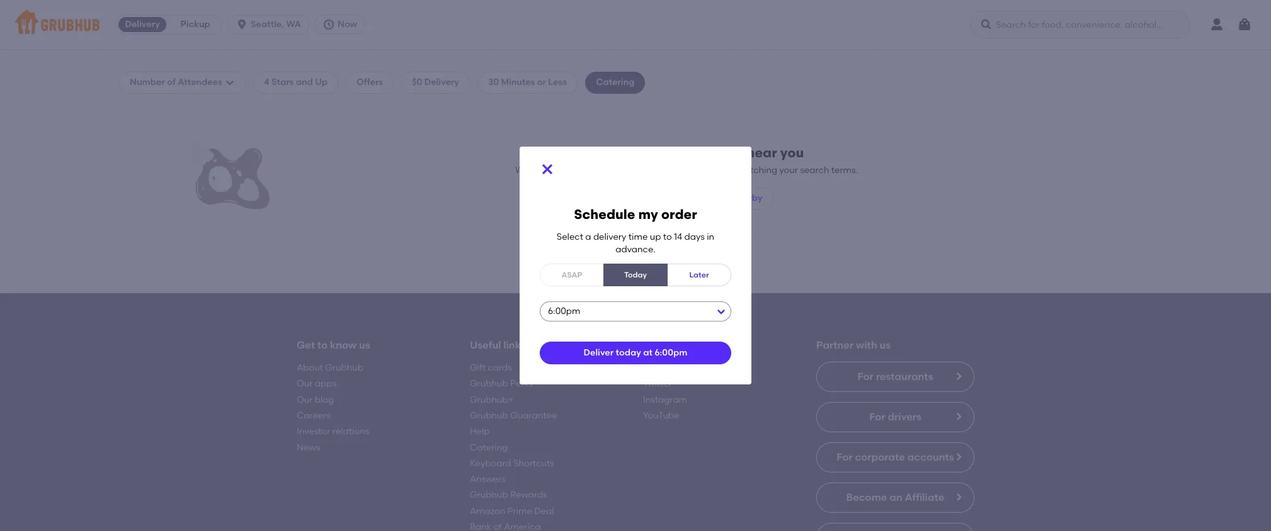 Task type: describe. For each thing, give the bounding box(es) containing it.
2 our from the top
[[297, 395, 313, 406]]

1 horizontal spatial catering
[[596, 77, 635, 88]]

us for partner with us
[[880, 339, 891, 351]]

youtube
[[643, 411, 680, 421]]

with for partner
[[856, 339, 877, 351]]

catering inside "suggest a new catering restaurant for grubhub" button
[[599, 276, 636, 287]]

seattle, wa button
[[228, 14, 314, 35]]

30
[[488, 77, 499, 88]]

area
[[714, 165, 734, 176]]

you
[[780, 145, 804, 160]]

shortcuts
[[514, 459, 554, 469]]

delivery button
[[116, 14, 169, 35]]

don't see what you're looking for?
[[564, 258, 707, 269]]

gift cards link
[[470, 363, 512, 374]]

you're
[[630, 258, 656, 269]]

offers
[[357, 77, 383, 88]]

relations
[[333, 427, 369, 437]]

$0
[[412, 77, 422, 88]]

help
[[470, 427, 490, 437]]

stars
[[272, 77, 294, 88]]

later
[[690, 271, 709, 280]]

delivery
[[593, 232, 627, 242]]

instagram link
[[643, 395, 687, 406]]

days
[[685, 232, 705, 242]]

grubhub rewards link
[[470, 490, 547, 501]]

later button
[[667, 264, 731, 287]]

schedule my order
[[574, 207, 697, 222]]

4
[[264, 77, 269, 88]]

find
[[558, 165, 574, 176]]

suggest a new catering restaurant for grubhub button
[[529, 271, 742, 293]]

attendees
[[178, 77, 222, 88]]

to inside select a delivery time up to 14 days in advance.
[[663, 232, 672, 242]]

our blog link
[[297, 395, 334, 406]]

twitter
[[643, 379, 672, 390]]

with for connect
[[689, 339, 710, 351]]

affiliate
[[905, 492, 945, 504]]

results
[[700, 145, 744, 160]]

catering inside gift cards grubhub perks grubhub+ grubhub guarantee help catering keyboard shortcuts answers grubhub rewards amazon prime deal
[[470, 443, 508, 453]]

1 your from the left
[[693, 165, 712, 176]]

become an affiliate
[[846, 492, 945, 504]]

main navigation navigation
[[0, 0, 1271, 49]]

apps
[[315, 379, 336, 390]]

no catering search results near you we didn't find any catering restaurants in your area matching your search terms.
[[515, 145, 858, 176]]

get
[[297, 339, 315, 351]]

restaurants inside the no catering search results near you we didn't find any catering restaurants in your area matching your search terms.
[[632, 165, 681, 176]]

svg image inside no catering search results near you main content
[[225, 78, 235, 88]]

wa
[[286, 19, 301, 30]]

up
[[315, 77, 328, 88]]

deliver today at 6:00pm
[[584, 348, 688, 359]]

facebook
[[643, 363, 686, 374]]

keyboard
[[470, 459, 511, 469]]

in inside select a delivery time up to 14 days in advance.
[[707, 232, 715, 242]]

drivers
[[888, 411, 922, 423]]

a for select
[[586, 232, 591, 242]]

new
[[580, 276, 597, 287]]

number
[[130, 77, 165, 88]]

grubhub guarantee link
[[470, 411, 557, 421]]

0 vertical spatial search
[[652, 145, 697, 160]]

see
[[589, 258, 604, 269]]

become
[[846, 492, 887, 504]]

answers
[[470, 475, 506, 485]]

1 vertical spatial svg image
[[540, 162, 555, 177]]

news link
[[297, 443, 320, 453]]

don't
[[564, 258, 587, 269]]

for?
[[691, 258, 707, 269]]

catering right any
[[594, 165, 630, 176]]

of
[[167, 77, 176, 88]]

1 vertical spatial search
[[800, 165, 829, 176]]

seattle,
[[251, 19, 284, 30]]

see all catering restaurants nearby button
[[600, 187, 773, 210]]

30 minutes or less
[[488, 77, 567, 88]]

my
[[639, 207, 658, 222]]

time
[[629, 232, 648, 242]]

asap button
[[540, 264, 604, 287]]

know
[[330, 339, 357, 351]]

about grubhub link
[[297, 363, 363, 374]]

$0 delivery
[[412, 77, 459, 88]]

investor relations link
[[297, 427, 369, 437]]

today
[[616, 348, 641, 359]]

now
[[338, 19, 357, 30]]

asap
[[562, 271, 582, 280]]

suggest a new catering restaurant for grubhub
[[535, 276, 737, 287]]

perks
[[510, 379, 533, 390]]

grubhub down gift cards link
[[470, 379, 508, 390]]

1 us from the left
[[359, 339, 370, 351]]

today button
[[604, 264, 668, 287]]

suggest
[[535, 276, 570, 287]]

pickup
[[181, 19, 210, 30]]

corporate
[[855, 452, 905, 464]]

deliver
[[584, 348, 614, 359]]

news
[[297, 443, 320, 453]]

for for for drivers
[[870, 411, 886, 423]]



Task type: vqa. For each thing, say whether or not it's contained in the screenshot.
bottommost Our
yes



Task type: locate. For each thing, give the bounding box(es) containing it.
our
[[297, 379, 313, 390], [297, 395, 313, 406]]

us right 6:00pm
[[712, 339, 723, 351]]

partner
[[817, 339, 854, 351]]

0 horizontal spatial to
[[317, 339, 328, 351]]

see all catering restaurants nearby
[[611, 193, 763, 203]]

connect
[[643, 339, 686, 351]]

what
[[606, 258, 628, 269]]

with
[[689, 339, 710, 351], [856, 339, 877, 351]]

grubhub+
[[470, 395, 514, 406]]

grubhub perks link
[[470, 379, 533, 390]]

search
[[652, 145, 697, 160], [800, 165, 829, 176]]

grubhub down know
[[325, 363, 363, 374]]

1 vertical spatial to
[[317, 339, 328, 351]]

for for for restaurants
[[858, 371, 874, 383]]

catering right less
[[596, 77, 635, 88]]

1 vertical spatial for
[[870, 411, 886, 423]]

1 horizontal spatial search
[[800, 165, 829, 176]]

a right the select
[[586, 232, 591, 242]]

restaurants up all
[[632, 165, 681, 176]]

svg image inside seattle, wa button
[[236, 18, 248, 31]]

grubhub inside about grubhub our apps our blog careers investor relations news
[[325, 363, 363, 374]]

0 horizontal spatial with
[[689, 339, 710, 351]]

for corporate accounts
[[837, 452, 954, 464]]

0 vertical spatial to
[[663, 232, 672, 242]]

catering up any
[[592, 145, 648, 160]]

we
[[515, 165, 529, 176]]

restaurants up drivers
[[876, 371, 933, 383]]

your
[[693, 165, 712, 176], [780, 165, 798, 176]]

for down partner with us
[[858, 371, 874, 383]]

delivery inside no catering search results near you main content
[[424, 77, 459, 88]]

0 horizontal spatial search
[[652, 145, 697, 160]]

a
[[586, 232, 591, 242], [572, 276, 578, 287]]

0 vertical spatial catering
[[596, 77, 635, 88]]

in
[[683, 165, 691, 176], [707, 232, 715, 242]]

grubhub down for?
[[698, 276, 737, 287]]

useful links
[[470, 339, 526, 351]]

gift cards grubhub perks grubhub+ grubhub guarantee help catering keyboard shortcuts answers grubhub rewards amazon prime deal
[[470, 363, 557, 517]]

svg image inside now button
[[323, 18, 335, 31]]

help link
[[470, 427, 490, 437]]

our down about
[[297, 379, 313, 390]]

1 vertical spatial our
[[297, 395, 313, 406]]

terms.
[[832, 165, 858, 176]]

today
[[624, 271, 647, 280]]

accounts
[[908, 452, 954, 464]]

catering up keyboard
[[470, 443, 508, 453]]

1 horizontal spatial to
[[663, 232, 672, 242]]

for
[[858, 371, 874, 383], [870, 411, 886, 423], [837, 452, 853, 464]]

youtube link
[[643, 411, 680, 421]]

gift
[[470, 363, 486, 374]]

2 vertical spatial restaurants
[[876, 371, 933, 383]]

any
[[576, 165, 592, 176]]

0 vertical spatial svg image
[[236, 18, 248, 31]]

grubhub+ link
[[470, 395, 514, 406]]

1 vertical spatial in
[[707, 232, 715, 242]]

delivery right $0
[[424, 77, 459, 88]]

deliver today at 6:00pm button
[[540, 342, 731, 365]]

svg image left find
[[540, 162, 555, 177]]

svg image
[[1237, 17, 1253, 32], [323, 18, 335, 31], [980, 18, 993, 31], [225, 78, 235, 88]]

to right get
[[317, 339, 328, 351]]

in right 'days'
[[707, 232, 715, 242]]

for left drivers
[[870, 411, 886, 423]]

grubhub inside "suggest a new catering restaurant for grubhub" button
[[698, 276, 737, 287]]

1 horizontal spatial delivery
[[424, 77, 459, 88]]

answers link
[[470, 475, 506, 485]]

0 horizontal spatial catering
[[470, 443, 508, 453]]

prime
[[508, 506, 532, 517]]

about
[[297, 363, 323, 374]]

useful
[[470, 339, 501, 351]]

careers link
[[297, 411, 331, 421]]

0 vertical spatial delivery
[[125, 19, 160, 30]]

in inside the no catering search results near you we didn't find any catering restaurants in your area matching your search terms.
[[683, 165, 691, 176]]

0 horizontal spatial svg image
[[236, 18, 248, 31]]

0 vertical spatial restaurants
[[632, 165, 681, 176]]

your down the you
[[780, 165, 798, 176]]

advance.
[[616, 245, 656, 255]]

catering down what
[[599, 276, 636, 287]]

for left corporate
[[837, 452, 853, 464]]

0 vertical spatial our
[[297, 379, 313, 390]]

2 horizontal spatial us
[[880, 339, 891, 351]]

links
[[504, 339, 526, 351]]

deal
[[534, 506, 554, 517]]

for
[[685, 276, 696, 287]]

instagram
[[643, 395, 687, 406]]

number of attendees
[[130, 77, 222, 88]]

to inside no catering search results near you main content
[[317, 339, 328, 351]]

2 vertical spatial for
[[837, 452, 853, 464]]

keyboard shortcuts link
[[470, 459, 554, 469]]

our up careers
[[297, 395, 313, 406]]

0 horizontal spatial in
[[683, 165, 691, 176]]

1 vertical spatial a
[[572, 276, 578, 287]]

pickup button
[[169, 14, 222, 35]]

0 horizontal spatial delivery
[[125, 19, 160, 30]]

1 horizontal spatial your
[[780, 165, 798, 176]]

all
[[629, 193, 639, 203]]

1 horizontal spatial in
[[707, 232, 715, 242]]

for drivers
[[870, 411, 922, 423]]

or
[[537, 77, 546, 88]]

a inside select a delivery time up to 14 days in advance.
[[586, 232, 591, 242]]

2 your from the left
[[780, 165, 798, 176]]

for drivers link
[[817, 403, 975, 433]]

3 us from the left
[[880, 339, 891, 351]]

1 horizontal spatial with
[[856, 339, 877, 351]]

at
[[643, 348, 653, 359]]

with right 6:00pm
[[689, 339, 710, 351]]

about grubhub our apps our blog careers investor relations news
[[297, 363, 369, 453]]

us
[[359, 339, 370, 351], [712, 339, 723, 351], [880, 339, 891, 351]]

partner with us
[[817, 339, 891, 351]]

with right partner
[[856, 339, 877, 351]]

14
[[674, 232, 682, 242]]

2 with from the left
[[856, 339, 877, 351]]

6:00pm
[[655, 348, 688, 359]]

1 horizontal spatial svg image
[[540, 162, 555, 177]]

svg image left seattle,
[[236, 18, 248, 31]]

grubhub down grubhub+
[[470, 411, 508, 421]]

0 vertical spatial in
[[683, 165, 691, 176]]

facebook twitter instagram youtube
[[643, 363, 687, 421]]

1 with from the left
[[689, 339, 710, 351]]

svg image
[[236, 18, 248, 31], [540, 162, 555, 177]]

us up 'for restaurants'
[[880, 339, 891, 351]]

restaurants
[[632, 165, 681, 176], [680, 193, 730, 203], [876, 371, 933, 383]]

in up see all catering restaurants nearby
[[683, 165, 691, 176]]

1 horizontal spatial us
[[712, 339, 723, 351]]

grubhub down answers
[[470, 490, 508, 501]]

facebook link
[[643, 363, 686, 374]]

us for connect with us
[[712, 339, 723, 351]]

no catering search results near you main content
[[0, 49, 1271, 532]]

1 our from the top
[[297, 379, 313, 390]]

schedule
[[574, 207, 635, 222]]

1 horizontal spatial a
[[586, 232, 591, 242]]

twitter link
[[643, 379, 672, 390]]

catering inside the see all catering restaurants nearby button
[[641, 193, 678, 203]]

order
[[661, 207, 697, 222]]

0 horizontal spatial a
[[572, 276, 578, 287]]

catering up "my"
[[641, 193, 678, 203]]

0 horizontal spatial us
[[359, 339, 370, 351]]

up
[[650, 232, 661, 242]]

restaurants up "order"
[[680, 193, 730, 203]]

select
[[557, 232, 583, 242]]

delivery inside button
[[125, 19, 160, 30]]

0 vertical spatial for
[[858, 371, 874, 383]]

us right know
[[359, 339, 370, 351]]

a inside button
[[572, 276, 578, 287]]

1 vertical spatial delivery
[[424, 77, 459, 88]]

to left 14
[[663, 232, 672, 242]]

grubhub
[[698, 276, 737, 287], [325, 363, 363, 374], [470, 379, 508, 390], [470, 411, 508, 421], [470, 490, 508, 501]]

1 vertical spatial catering
[[470, 443, 508, 453]]

search up see all catering restaurants nearby
[[652, 145, 697, 160]]

careers
[[297, 411, 331, 421]]

1 vertical spatial restaurants
[[680, 193, 730, 203]]

nearby
[[732, 193, 763, 203]]

search down the you
[[800, 165, 829, 176]]

your left area
[[693, 165, 712, 176]]

0 vertical spatial a
[[586, 232, 591, 242]]

for for for corporate accounts
[[837, 452, 853, 464]]

for restaurants link
[[817, 362, 975, 393]]

delivery left pickup
[[125, 19, 160, 30]]

2 us from the left
[[712, 339, 723, 351]]

no
[[569, 145, 589, 160]]

a for suggest
[[572, 276, 578, 287]]

restaurants inside button
[[680, 193, 730, 203]]

connect with us
[[643, 339, 723, 351]]

0 horizontal spatial your
[[693, 165, 712, 176]]

an
[[890, 492, 903, 504]]

a left new
[[572, 276, 578, 287]]

amazon
[[470, 506, 505, 517]]

restaurant
[[638, 276, 682, 287]]

matching
[[736, 165, 777, 176]]



